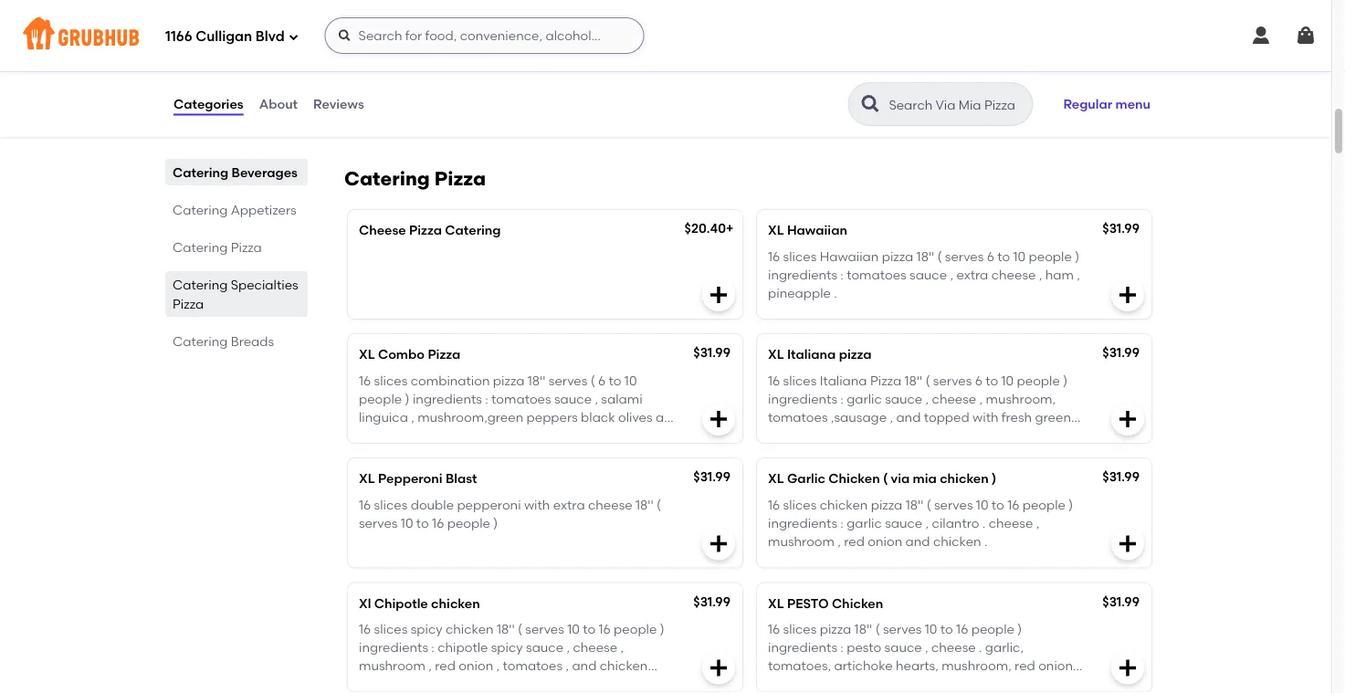 Task type: describe. For each thing, give the bounding box(es) containing it.
categories button
[[173, 71, 245, 137]]

xl garlic chicken ( via mia chicken )
[[768, 471, 997, 487]]

regular menu
[[1064, 96, 1151, 112]]

0 vertical spatial ranch
[[812, 59, 848, 74]]

) inside 16 slices chicken pizza 18'' ( serves 10 to 16 people ) ingredients : garlic sauce , cilantro . cheese , mushroom , red onion and chicken .
[[1069, 497, 1074, 512]]

32 bacon ranch sticks ( serves 20 to 24 people )
[[768, 85, 1057, 100]]

chicken for pizza
[[832, 595, 884, 611]]

onion inside 16 slices chicken pizza 18'' ( serves 10 to 16 people ) ingredients : garlic sauce , cilantro . cheese , mushroom , red onion and chicken .
[[868, 534, 903, 550]]

catering for catering breads 'tab'
[[173, 333, 228, 349]]

cheese inside 16 slices double pepperoni with extra cheese 18'' ( serves 10 to 16 people )
[[588, 497, 633, 512]]

16 slices pizza 18'' ( serves 10 to 16 people ) ingredients : pesto sauce , cheese . garlic, tomatoes, artichoke hearts, mushroom, red onion and chicken
[[768, 621, 1073, 692]]

bacon ranch sticks
[[768, 59, 887, 74]]

to inside 16 slices spicy chicken 18'' ( serves 10 to 16 people ) ingredients : chipotle spicy sauce , cheese , mushroom , red onion , tomatoes , and chicken marinated with chipotle sauce .
[[583, 621, 596, 637]]

pizza up ,sausage
[[839, 347, 872, 362]]

( inside 16 slices chicken pizza 18'' ( serves 10 to 16 people ) ingredients : garlic sauce , cilantro . cheese , mushroom , red onion and chicken .
[[927, 497, 932, 512]]

: for hawaiian
[[841, 267, 844, 282]]

16 slices hawaiian pizza  18" ( serves 6 to 10 people ) ingredients : tomatoes sauce , extra cheese , ham , pineapple .
[[768, 248, 1081, 301]]

pizza up cheese pizza catering
[[435, 167, 486, 190]]

slices for double
[[374, 497, 408, 512]]

red for 16 slices spicy chicken 18'' ( serves 10 to 16 people ) ingredients : chipotle spicy sauce , cheese , mushroom , red onion , tomatoes , and chicken marinated with chipotle sauce .
[[1015, 658, 1036, 674]]

to inside 16 slices pizza 18'' ( serves 10 to 16 people ) ingredients : pesto sauce , cheese . garlic, tomatoes, artichoke hearts, mushroom, red onion and chicken
[[941, 621, 954, 637]]

people inside 16 slices combination pizza 18'' serves ( 6 to 10 people ) ingredients : tomatoes sauce , salami linguica , mushroom,green peppers black olives and sausage .
[[359, 391, 402, 407]]

ingredients for combination
[[413, 391, 482, 407]]

) inside 16 slices combination pizza 18'' serves ( 6 to 10 people ) ingredients : tomatoes sauce , salami linguica , mushroom,green peppers black olives and sausage .
[[405, 391, 410, 407]]

chipotle
[[374, 595, 428, 611]]

slices for combination
[[374, 373, 408, 388]]

italiana inside 16 slices italiana pizza 18'' ( serves 6 to 10 people ) ingredients : garlic sauce , cheese , mushroom, tomatoes ,sausage , and topped with fresh green onion .
[[820, 373, 867, 388]]

pizza up the combination at the bottom of the page
[[428, 347, 461, 362]]

double
[[411, 497, 454, 512]]

1166
[[165, 28, 192, 45]]

( inside 16 slices combination pizza 18'' serves ( 6 to 10 people ) ingredients : tomatoes sauce , salami linguica , mushroom,green peppers black olives and sausage .
[[591, 373, 595, 388]]

pineapple
[[768, 285, 831, 301]]

ingredients inside 16 slices pizza 18'' ( serves 10 to 16 people ) ingredients : pesto sauce , cheese . garlic, tomatoes, artichoke hearts, mushroom, red onion and chicken
[[768, 640, 838, 655]]

garlic
[[787, 471, 826, 487]]

to inside 16 slices hawaiian pizza  18" ( serves 6 to 10 people ) ingredients : tomatoes sauce , extra cheese , ham , pineapple .
[[998, 248, 1011, 264]]

mushroom,green
[[418, 410, 524, 425]]

sauce inside 16 slices chicken pizza 18'' ( serves 10 to 16 people ) ingredients : garlic sauce , cilantro . cheese , mushroom , red onion and chicken .
[[885, 516, 923, 531]]

svg image inside main navigation navigation
[[1251, 25, 1273, 47]]

appetizers
[[231, 202, 297, 217]]

pizza inside 16 slices italiana pizza 18'' ( serves 6 to 10 people ) ingredients : garlic sauce , cheese , mushroom, tomatoes ,sausage , and topped with fresh green onion .
[[871, 373, 902, 388]]

) inside 16 slices italiana pizza 18'' ( serves 6 to 10 people ) ingredients : garlic sauce , cheese , mushroom, tomatoes ,sausage , and topped with fresh green onion .
[[1063, 373, 1068, 388]]

pizza inside catering specialties pizza
[[173, 296, 204, 312]]

Search for food, convenience, alcohol... search field
[[325, 17, 645, 54]]

. inside 16 slices italiana pizza 18'' ( serves 6 to 10 people ) ingredients : garlic sauce , cheese , mushroom, tomatoes ,sausage , and topped with fresh green onion .
[[806, 428, 809, 444]]

red for 16 slices double pepperoni with extra cheese 18'' ( serves 10 to 16 people )
[[844, 534, 865, 550]]

sauce inside 16 slices italiana pizza 18'' ( serves 6 to 10 people ) ingredients : garlic sauce , cheese , mushroom, tomatoes ,sausage , and topped with fresh green onion .
[[885, 391, 923, 407]]

16 inside 16 slices combination pizza 18'' serves ( 6 to 10 people ) ingredients : tomatoes sauce , salami linguica , mushroom,green peppers black olives and sausage .
[[359, 373, 371, 388]]

16 slices chicken pizza 18'' ( serves 10 to 16 people ) ingredients : garlic sauce , cilantro . cheese , mushroom , red onion and chicken .
[[768, 497, 1074, 550]]

xl for xl pepperoni blast
[[359, 471, 375, 487]]

marinated
[[359, 677, 425, 692]]

catering up cheese
[[344, 167, 430, 190]]

$20.40 +
[[685, 221, 734, 236]]

cheese inside 16 slices spicy chicken 18'' ( serves 10 to 16 people ) ingredients : chipotle spicy sauce , cheese , mushroom , red onion , tomatoes , and chicken marinated with chipotle sauce .
[[573, 640, 618, 655]]

tomatoes,
[[768, 658, 831, 674]]

xl chipotle chicken
[[359, 595, 480, 611]]

$20.40
[[685, 221, 726, 236]]

. inside 16 slices hawaiian pizza  18" ( serves 6 to 10 people ) ingredients : tomatoes sauce , extra cheese , ham , pineapple .
[[834, 285, 838, 301]]

cheese inside 16 slices pizza 18'' ( serves 10 to 16 people ) ingredients : pesto sauce , cheese . garlic, tomatoes, artichoke hearts, mushroom, red onion and chicken
[[932, 640, 976, 655]]

svg image for 16 slices chicken pizza 18'' ( serves 10 to 16 people ) ingredients : garlic sauce , cilantro . cheese , mushroom , red onion and chicken .
[[1117, 533, 1139, 555]]

xl hawaiian
[[768, 222, 848, 238]]

olives
[[618, 410, 653, 425]]

cheese
[[359, 222, 406, 238]]

and inside 16 slices chicken pizza 18'' ( serves 10 to 16 people ) ingredients : garlic sauce , cilantro . cheese , mushroom , red onion and chicken .
[[906, 534, 931, 550]]

mia
[[913, 471, 937, 487]]

10 inside 16 slices chicken pizza 18'' ( serves 10 to 16 people ) ingredients : garlic sauce , cilantro . cheese , mushroom , red onion and chicken .
[[976, 497, 989, 512]]

regular
[[1064, 96, 1113, 112]]

reviews button
[[312, 71, 365, 137]]

pizza for 16 slices combination pizza 18'' serves ( 6 to 10 people ) ingredients : tomatoes sauce , salami linguica , mushroom,green peppers black olives and sausage .
[[493, 373, 525, 388]]

pizza inside 16 slices pizza 18'' ( serves 10 to 16 people ) ingredients : pesto sauce , cheese . garlic, tomatoes, artichoke hearts, mushroom, red onion and chicken
[[820, 621, 852, 637]]

extra inside 16 slices double pepperoni with extra cheese 18'' ( serves 10 to 16 people )
[[553, 497, 585, 512]]

$31.99 for 16 slices italiana pizza 18'' ( serves 6 to 10 people ) ingredients : garlic sauce , cheese , mushroom, tomatoes ,sausage , and topped with fresh green onion .
[[1103, 345, 1140, 360]]

catering appetizers
[[173, 202, 297, 217]]

pizza inside 'tab'
[[231, 239, 262, 255]]

salami
[[601, 391, 643, 407]]

topped
[[924, 410, 970, 425]]

hearts,
[[896, 658, 939, 674]]

18'' for 16 slices spicy chicken 18'' ( serves 10 to 16 people ) ingredients : chipotle spicy sauce , cheese , mushroom , red onion , tomatoes , and chicken marinated with chipotle sauce .
[[497, 621, 515, 637]]

mushroom, inside 16 slices pizza 18'' ( serves 10 to 16 people ) ingredients : pesto sauce , cheese . garlic, tomatoes, artichoke hearts, mushroom, red onion and chicken
[[942, 658, 1012, 674]]

sauce inside 16 slices pizza 18'' ( serves 10 to 16 people ) ingredients : pesto sauce , cheese . garlic, tomatoes, artichoke hearts, mushroom, red onion and chicken
[[885, 640, 922, 655]]

10 inside 16 slices italiana pizza 18'' ( serves 6 to 10 people ) ingredients : garlic sauce , cheese , mushroom, tomatoes ,sausage , and topped with fresh green onion .
[[1002, 373, 1014, 388]]

32 for 32 pepperoni sticks ( serves 20 to 24 people )
[[359, 85, 373, 100]]

xl pesto chicken
[[768, 595, 884, 611]]

catering for the catering appetizers tab
[[173, 202, 228, 217]]

to inside 16 slices italiana pizza 18'' ( serves 6 to 10 people ) ingredients : garlic sauce , cheese , mushroom, tomatoes ,sausage , and topped with fresh green onion .
[[986, 373, 999, 388]]

16 slices italiana pizza 18'' ( serves 6 to 10 people ) ingredients : garlic sauce , cheese , mushroom, tomatoes ,sausage , and topped with fresh green onion .
[[768, 373, 1072, 444]]

with inside 16 slices italiana pizza 18'' ( serves 6 to 10 people ) ingredients : garlic sauce , cheese , mushroom, tomatoes ,sausage , and topped with fresh green onion .
[[973, 410, 999, 425]]

about
[[259, 96, 298, 112]]

serves inside 16 slices italiana pizza 18'' ( serves 6 to 10 people ) ingredients : garlic sauce , cheese , mushroom, tomatoes ,sausage , and topped with fresh green onion .
[[933, 373, 972, 388]]

serves inside 16 slices hawaiian pizza  18" ( serves 6 to 10 people ) ingredients : tomatoes sauce , extra cheese , ham , pineapple .
[[945, 248, 984, 264]]

16 slices combination pizza 18'' serves ( 6 to 10 people ) ingredients : tomatoes sauce , salami linguica , mushroom,green peppers black olives and sausage .
[[359, 373, 681, 444]]

pizza for 16 slices hawaiian pizza  18" ( serves 6 to 10 people ) ingredients : tomatoes sauce , extra cheese , ham , pineapple .
[[882, 248, 914, 264]]

people inside 16 slices italiana pizza 18'' ( serves 6 to 10 people ) ingredients : garlic sauce , cheese , mushroom, tomatoes ,sausage , and topped with fresh green onion .
[[1017, 373, 1060, 388]]

culligan
[[196, 28, 252, 45]]

0 vertical spatial chipotle
[[438, 640, 488, 655]]

pepperoni inside 16 slices double pepperoni with extra cheese 18'' ( serves 10 to 16 people )
[[457, 497, 521, 512]]

green
[[1035, 410, 1072, 425]]

people inside 16 slices chicken pizza 18'' ( serves 10 to 16 people ) ingredients : garlic sauce , cilantro . cheese , mushroom , red onion and chicken .
[[1023, 497, 1066, 512]]

tomatoes inside 16 slices combination pizza 18'' serves ( 6 to 10 people ) ingredients : tomatoes sauce , salami linguica , mushroom,green peppers black olives and sausage .
[[492, 391, 551, 407]]

1 horizontal spatial spicy
[[491, 640, 523, 655]]

svg image for 16 slices spicy chicken 18'' ( serves 10 to 16 people ) ingredients : chipotle spicy sauce , cheese , mushroom , red onion , tomatoes , and chicken marinated with chipotle sauce .
[[708, 657, 730, 679]]

serves inside 16 slices pizza 18'' ( serves 10 to 16 people ) ingredients : pesto sauce , cheese . garlic, tomatoes, artichoke hearts, mushroom, red onion and chicken
[[883, 621, 922, 637]]

( inside 16 slices double pepperoni with extra cheese 18'' ( serves 10 to 16 people )
[[657, 497, 661, 512]]

18"
[[917, 248, 935, 264]]

chicken inside 16 slices pizza 18'' ( serves 10 to 16 people ) ingredients : pesto sauce , cheese . garlic, tomatoes, artichoke hearts, mushroom, red onion and chicken
[[796, 677, 844, 692]]

16 inside 16 slices italiana pizza 18'' ( serves 6 to 10 people ) ingredients : garlic sauce , cheese , mushroom, tomatoes ,sausage , and topped with fresh green onion .
[[768, 373, 780, 388]]

beverages
[[232, 164, 298, 180]]

sauce inside 16 slices combination pizza 18'' serves ( 6 to 10 people ) ingredients : tomatoes sauce , salami linguica , mushroom,green peppers black olives and sausage .
[[554, 391, 592, 407]]

people inside 16 slices double pepperoni with extra cheese 18'' ( serves 10 to 16 people )
[[447, 516, 491, 531]]

catering breads
[[173, 333, 274, 349]]

fresh
[[1002, 410, 1032, 425]]

catering pizza inside 'tab'
[[173, 239, 262, 255]]

pizza right cheese
[[409, 222, 442, 238]]

18'' for 16 slices italiana pizza 18'' ( serves 6 to 10 people ) ingredients : garlic sauce , cheese , mushroom, tomatoes ,sausage , and topped with fresh green onion .
[[905, 373, 923, 388]]

mushroom inside 16 slices spicy chicken 18'' ( serves 10 to 16 people ) ingredients : chipotle spicy sauce , cheese , mushroom , red onion , tomatoes , and chicken marinated with chipotle sauce .
[[359, 658, 426, 674]]

to inside 16 slices double pepperoni with extra cheese 18'' ( serves 10 to 16 people )
[[416, 516, 429, 531]]

bacon
[[786, 85, 826, 100]]

combo
[[378, 347, 425, 362]]

: inside 16 slices pizza 18'' ( serves 10 to 16 people ) ingredients : pesto sauce , cheese . garlic, tomatoes, artichoke hearts, mushroom, red onion and chicken
[[841, 640, 844, 655]]

serves inside 16 slices combination pizza 18'' serves ( 6 to 10 people ) ingredients : tomatoes sauce , salami linguica , mushroom,green peppers black olives and sausage .
[[549, 373, 588, 388]]

pizza for 16 slices chicken pizza 18'' ( serves 10 to 16 people ) ingredients : garlic sauce , cilantro . cheese , mushroom , red onion and chicken .
[[871, 497, 903, 512]]

svg image for 16 slices double pepperoni with extra cheese 18'' ( serves 10 to 16 people )
[[708, 533, 730, 555]]

serves inside 16 slices spicy chicken 18'' ( serves 10 to 16 people ) ingredients : chipotle spicy sauce , cheese , mushroom , red onion , tomatoes , and chicken marinated with chipotle sauce .
[[526, 621, 564, 637]]

pesto
[[787, 595, 829, 611]]

1 vertical spatial chipotle
[[457, 677, 507, 692]]

xl
[[359, 595, 371, 611]]

ingredients for chicken
[[768, 516, 838, 531]]

people inside 16 slices pizza 18'' ( serves 10 to 16 people ) ingredients : pesto sauce , cheese . garlic, tomatoes, artichoke hearts, mushroom, red onion and chicken
[[972, 621, 1015, 637]]

catering beverages
[[173, 164, 298, 180]]

: for combination
[[485, 391, 489, 407]]

about button
[[258, 71, 299, 137]]

10 inside 16 slices pizza 18'' ( serves 10 to 16 people ) ingredients : pesto sauce , cheese . garlic, tomatoes, artichoke hearts, mushroom, red onion and chicken
[[925, 621, 938, 637]]

artichoke
[[834, 658, 893, 674]]

10 inside 16 slices double pepperoni with extra cheese 18'' ( serves 10 to 16 people )
[[401, 516, 413, 531]]

Search Via Mia Pizza search field
[[887, 96, 1027, 113]]

) inside 16 slices double pepperoni with extra cheese 18'' ( serves 10 to 16 people )
[[494, 516, 498, 531]]

red inside 16 slices spicy chicken 18'' ( serves 10 to 16 people ) ingredients : chipotle spicy sauce , cheese , mushroom , red onion , tomatoes , and chicken marinated with chipotle sauce .
[[435, 658, 456, 674]]

$31.99 for 16 slices chicken pizza 18'' ( serves 10 to 16 people ) ingredients : garlic sauce , cilantro . cheese , mushroom , red onion and chicken .
[[1103, 469, 1140, 485]]

1166 culligan blvd
[[165, 28, 285, 45]]

xl for xl pesto chicken
[[768, 595, 784, 611]]

xl for xl italiana pizza
[[768, 347, 784, 362]]

onion inside 16 slices spicy chicken 18'' ( serves 10 to 16 people ) ingredients : chipotle spicy sauce , cheese , mushroom , red onion , tomatoes , and chicken marinated with chipotle sauce .
[[459, 658, 494, 674]]

catering appetizers tab
[[173, 200, 301, 219]]

ingredients for spicy
[[359, 640, 428, 655]]

1 20 from the left
[[530, 85, 545, 100]]

serves inside 16 slices double pepperoni with extra cheese 18'' ( serves 10 to 16 people )
[[359, 516, 398, 531]]

to inside 16 slices combination pizza 18'' serves ( 6 to 10 people ) ingredients : tomatoes sauce , salami linguica , mushroom,green peppers black olives and sausage .
[[609, 373, 622, 388]]

blast
[[446, 471, 477, 487]]

catering specialties pizza tab
[[173, 275, 301, 313]]



Task type: vqa. For each thing, say whether or not it's contained in the screenshot.
the leftmost the map
no



Task type: locate. For each thing, give the bounding box(es) containing it.
slices down xl hawaiian
[[783, 248, 817, 264]]

slices down the combo on the left bottom of the page
[[374, 373, 408, 388]]

. inside 16 slices pizza 18'' ( serves 10 to 16 people ) ingredients : pesto sauce , cheese . garlic, tomatoes, artichoke hearts, mushroom, red onion and chicken
[[979, 640, 983, 655]]

slices inside 16 slices combination pizza 18'' serves ( 6 to 10 people ) ingredients : tomatoes sauce , salami linguica , mushroom,green peppers black olives and sausage .
[[374, 373, 408, 388]]

pizza up ,sausage
[[871, 373, 902, 388]]

pepperoni down the blast
[[457, 497, 521, 512]]

1 horizontal spatial with
[[524, 497, 550, 512]]

6
[[987, 248, 995, 264], [598, 373, 606, 388], [975, 373, 983, 388]]

18'' inside 16 slices combination pizza 18'' serves ( 6 to 10 people ) ingredients : tomatoes sauce , salami linguica , mushroom,green peppers black olives and sausage .
[[528, 373, 546, 388]]

to inside 16 slices chicken pizza 18'' ( serves 10 to 16 people ) ingredients : garlic sauce , cilantro . cheese , mushroom , red onion and chicken .
[[992, 497, 1005, 512]]

0 vertical spatial mushroom
[[768, 534, 835, 550]]

1 vertical spatial mushroom
[[359, 658, 426, 674]]

18'' inside 16 slices pizza 18'' ( serves 10 to 16 people ) ingredients : pesto sauce , cheese . garlic, tomatoes, artichoke hearts, mushroom, red onion and chicken
[[855, 621, 873, 637]]

xl down pineapple
[[768, 347, 784, 362]]

: inside 16 slices hawaiian pizza  18" ( serves 6 to 10 people ) ingredients : tomatoes sauce , extra cheese , ham , pineapple .
[[841, 267, 844, 282]]

1 horizontal spatial catering pizza
[[344, 167, 486, 190]]

16 slices double pepperoni with extra cheese 18'' ( serves 10 to 16 people )
[[359, 497, 661, 531]]

with inside 16 slices spicy chicken 18'' ( serves 10 to 16 people ) ingredients : chipotle spicy sauce , cheese , mushroom , red onion , tomatoes , and chicken marinated with chipotle sauce .
[[428, 677, 454, 692]]

32 down bacon
[[768, 85, 783, 100]]

32 down pepperoni sticks
[[359, 85, 373, 100]]

18'' inside 16 slices italiana pizza 18'' ( serves 6 to 10 people ) ingredients : garlic sauce , cheese , mushroom, tomatoes ,sausage , and topped with fresh green onion .
[[905, 373, 923, 388]]

: up mushroom,green
[[485, 391, 489, 407]]

0 horizontal spatial 6
[[598, 373, 606, 388]]

: down xl hawaiian
[[841, 267, 844, 282]]

1 vertical spatial mushroom,
[[942, 658, 1012, 674]]

svg image for 16 slices italiana pizza 18'' ( serves 6 to 10 people ) ingredients : garlic sauce , cheese , mushroom, tomatoes ,sausage , and topped with fresh green onion .
[[1117, 409, 1139, 430]]

10 inside 16 slices spicy chicken 18'' ( serves 10 to 16 people ) ingredients : chipotle spicy sauce , cheese , mushroom , red onion , tomatoes , and chicken marinated with chipotle sauce .
[[567, 621, 580, 637]]

xl pepperoni blast
[[359, 471, 477, 487]]

catering for the catering pizza 'tab'
[[173, 239, 228, 255]]

red down xl chipotle chicken
[[435, 658, 456, 674]]

with right marinated
[[428, 677, 454, 692]]

0 vertical spatial garlic
[[847, 391, 882, 407]]

1 vertical spatial chicken
[[832, 595, 884, 611]]

italiana
[[787, 347, 836, 362], [820, 373, 867, 388]]

regular menu button
[[1055, 84, 1159, 124]]

1 vertical spatial with
[[524, 497, 550, 512]]

2 32 from the left
[[768, 85, 783, 100]]

italiana down xl italiana pizza
[[820, 373, 867, 388]]

ingredients up marinated
[[359, 640, 428, 655]]

pizza left 18"
[[882, 248, 914, 264]]

sticks down the bacon ranch sticks
[[868, 85, 903, 100]]

ranch up the bacon
[[812, 59, 848, 74]]

sticks down pepperoni sticks
[[444, 85, 478, 100]]

blvd
[[256, 28, 285, 45]]

combination
[[411, 373, 490, 388]]

xl italiana pizza
[[768, 347, 872, 362]]

hawaiian
[[787, 222, 848, 238], [820, 248, 879, 264]]

0 vertical spatial catering pizza
[[344, 167, 486, 190]]

catering breads tab
[[173, 332, 301, 351]]

mushroom up pesto
[[768, 534, 835, 550]]

$31.99 for 16 slices hawaiian pizza  18" ( serves 6 to 10 people ) ingredients : tomatoes sauce , extra cheese , ham , pineapple .
[[1103, 221, 1140, 236]]

2 vertical spatial with
[[428, 677, 454, 692]]

specialties
[[231, 277, 298, 292]]

black
[[581, 410, 615, 425]]

catering pizza tab
[[173, 238, 301, 257]]

slices down pesto
[[783, 621, 817, 637]]

32 for 32 bacon ranch sticks ( serves 20 to 24 people )
[[768, 85, 783, 100]]

ranch
[[812, 59, 848, 74], [829, 85, 865, 100]]

) inside 16 slices spicy chicken 18'' ( serves 10 to 16 people ) ingredients : chipotle spicy sauce , cheese , mushroom , red onion , tomatoes , and chicken marinated with chipotle sauce .
[[660, 621, 665, 637]]

$31.99 for 16 slices pizza 18'' ( serves 10 to 16 people ) ingredients : pesto sauce , cheese . garlic, tomatoes, artichoke hearts, mushroom, red onion and chicken
[[1103, 594, 1140, 609]]

catering left 'breads'
[[173, 333, 228, 349]]

extra left ham
[[957, 267, 989, 282]]

mushroom, down garlic,
[[942, 658, 1012, 674]]

:
[[841, 267, 844, 282], [485, 391, 489, 407], [841, 391, 844, 407], [841, 516, 844, 531], [432, 640, 435, 655], [841, 640, 844, 655]]

slices for hawaiian
[[783, 248, 817, 264]]

slices for pizza
[[783, 621, 817, 637]]

tomatoes inside 16 slices spicy chicken 18'' ( serves 10 to 16 people ) ingredients : chipotle spicy sauce , cheese , mushroom , red onion , tomatoes , and chicken marinated with chipotle sauce .
[[503, 658, 563, 674]]

pepperoni up reviews
[[359, 59, 424, 74]]

xl for xl combo pizza
[[359, 347, 375, 362]]

via
[[891, 471, 910, 487]]

1 horizontal spatial pepperoni
[[457, 497, 521, 512]]

32 pepperoni sticks ( serves 20 to 24 people )
[[359, 85, 633, 100]]

garlic for chicken
[[847, 516, 882, 531]]

0 horizontal spatial red
[[435, 658, 456, 674]]

0 horizontal spatial 20
[[530, 85, 545, 100]]

peppers
[[527, 410, 578, 425]]

$31.99 for 16 slices combination pizza 18'' serves ( 6 to 10 people ) ingredients : tomatoes sauce , salami linguica , mushroom,green peppers black olives and sausage .
[[694, 345, 731, 360]]

extra inside 16 slices hawaiian pizza  18" ( serves 6 to 10 people ) ingredients : tomatoes sauce , extra cheese , ham , pineapple .
[[957, 267, 989, 282]]

( inside 16 slices hawaiian pizza  18" ( serves 6 to 10 people ) ingredients : tomatoes sauce , extra cheese , ham , pineapple .
[[938, 248, 942, 264]]

cheese
[[992, 267, 1036, 282], [932, 391, 977, 407], [588, 497, 633, 512], [989, 516, 1034, 531], [573, 640, 618, 655], [932, 640, 976, 655]]

ingredients inside 16 slices hawaiian pizza  18" ( serves 6 to 10 people ) ingredients : tomatoes sauce , extra cheese , ham , pineapple .
[[768, 267, 838, 282]]

garlic up ,sausage
[[847, 391, 882, 407]]

red up xl pesto chicken
[[844, 534, 865, 550]]

0 horizontal spatial with
[[428, 677, 454, 692]]

catering for catering beverages tab
[[173, 164, 229, 180]]

$44.99
[[1099, 57, 1140, 73]]

6 for salami
[[598, 373, 606, 388]]

0 horizontal spatial catering pizza
[[173, 239, 262, 255]]

( inside 16 slices pizza 18'' ( serves 10 to 16 people ) ingredients : pesto sauce , cheese . garlic, tomatoes, artichoke hearts, mushroom, red onion and chicken
[[876, 621, 880, 637]]

onion inside 16 slices italiana pizza 18'' ( serves 6 to 10 people ) ingredients : garlic sauce , cheese , mushroom, tomatoes ,sausage , and topped with fresh green onion .
[[768, 428, 803, 444]]

) inside 16 slices pizza 18'' ( serves 10 to 16 people ) ingredients : pesto sauce , cheese . garlic, tomatoes, artichoke hearts, mushroom, red onion and chicken
[[1018, 621, 1023, 637]]

slices for spicy
[[374, 621, 408, 637]]

6 for cheese
[[975, 373, 983, 388]]

sausage
[[359, 428, 412, 444]]

garlic,
[[986, 640, 1024, 655]]

: for spicy
[[432, 640, 435, 655]]

1 24 from the left
[[564, 85, 579, 100]]

slices
[[783, 248, 817, 264], [374, 373, 408, 388], [783, 373, 817, 388], [374, 497, 408, 512], [783, 497, 817, 512], [374, 621, 408, 637], [783, 621, 817, 637]]

pizza
[[882, 248, 914, 264], [839, 347, 872, 362], [493, 373, 525, 388], [871, 497, 903, 512], [820, 621, 852, 637]]

18''
[[528, 373, 546, 388], [905, 373, 923, 388], [636, 497, 654, 512], [906, 497, 924, 512], [497, 621, 515, 637], [855, 621, 873, 637]]

0 vertical spatial pepperoni
[[377, 85, 441, 100]]

0 horizontal spatial pepperoni
[[377, 85, 441, 100]]

slices for italiana
[[783, 373, 817, 388]]

chicken for chicken
[[829, 471, 880, 487]]

1 vertical spatial garlic
[[847, 516, 882, 531]]

and inside 16 slices combination pizza 18'' serves ( 6 to 10 people ) ingredients : tomatoes sauce , salami linguica , mushroom,green peppers black olives and sausage .
[[656, 410, 681, 425]]

pizza down xl garlic chicken ( via mia chicken )
[[871, 497, 903, 512]]

pizza down xl pesto chicken
[[820, 621, 852, 637]]

svg image
[[1251, 25, 1273, 47], [1117, 94, 1139, 116], [708, 284, 730, 306], [1117, 657, 1139, 679]]

svg image for 16 slices hawaiian pizza  18" ( serves 6 to 10 people ) ingredients : tomatoes sauce , extra cheese , ham , pineapple .
[[1117, 284, 1139, 306]]

pepperoni down pepperoni sticks
[[377, 85, 441, 100]]

ingredients down garlic
[[768, 516, 838, 531]]

slices inside 16 slices double pepperoni with extra cheese 18'' ( serves 10 to 16 people )
[[374, 497, 408, 512]]

0 horizontal spatial extra
[[553, 497, 585, 512]]

1 horizontal spatial mushroom
[[768, 534, 835, 550]]

svg image
[[1295, 25, 1317, 47], [338, 28, 352, 43], [288, 32, 299, 42], [1117, 284, 1139, 306], [708, 409, 730, 430], [1117, 409, 1139, 430], [708, 533, 730, 555], [1117, 533, 1139, 555], [708, 657, 730, 679]]

. inside 16 slices combination pizza 18'' serves ( 6 to 10 people ) ingredients : tomatoes sauce , salami linguica , mushroom,green peppers black olives and sausage .
[[415, 428, 418, 444]]

: for italiana
[[841, 391, 844, 407]]

catering down the catering appetizers
[[173, 239, 228, 255]]

pizza down the catering appetizers tab
[[231, 239, 262, 255]]

0 vertical spatial italiana
[[787, 347, 836, 362]]

2 horizontal spatial with
[[973, 410, 999, 425]]

pizza up mushroom,green
[[493, 373, 525, 388]]

18'' inside 16 slices double pepperoni with extra cheese 18'' ( serves 10 to 16 people )
[[636, 497, 654, 512]]

18'' for 16 slices combination pizza 18'' serves ( 6 to 10 people ) ingredients : tomatoes sauce , salami linguica , mushroom,green peppers black olives and sausage .
[[528, 373, 546, 388]]

mushroom
[[768, 534, 835, 550], [359, 658, 426, 674]]

chipotle down xl chipotle chicken
[[438, 640, 488, 655]]

xl left garlic
[[768, 471, 784, 487]]

svg image for $31.99
[[1117, 657, 1139, 679]]

20
[[530, 85, 545, 100], [955, 85, 970, 100]]

32
[[359, 85, 373, 100], [768, 85, 783, 100]]

ingredients for hawaiian
[[768, 267, 838, 282]]

0 vertical spatial chicken
[[829, 471, 880, 487]]

18'' inside 16 slices spicy chicken 18'' ( serves 10 to 16 people ) ingredients : chipotle spicy sauce , cheese , mushroom , red onion , tomatoes , and chicken marinated with chipotle sauce .
[[497, 621, 515, 637]]

mushroom,
[[986, 391, 1056, 407], [942, 658, 1012, 674]]

bacon
[[768, 59, 809, 74]]

: inside 16 slices spicy chicken 18'' ( serves 10 to 16 people ) ingredients : chipotle spicy sauce , cheese , mushroom , red onion , tomatoes , and chicken marinated with chipotle sauce .
[[432, 640, 435, 655]]

0 horizontal spatial 32
[[359, 85, 373, 100]]

svg image for $20.40
[[708, 284, 730, 306]]

6 inside 16 slices hawaiian pizza  18" ( serves 6 to 10 people ) ingredients : tomatoes sauce , extra cheese , ham , pineapple .
[[987, 248, 995, 264]]

0 vertical spatial extra
[[957, 267, 989, 282]]

catering for the catering specialties pizza tab
[[173, 277, 228, 292]]

reviews
[[313, 96, 364, 112]]

slices inside 16 slices chicken pizza 18'' ( serves 10 to 16 people ) ingredients : garlic sauce , cilantro . cheese , mushroom , red onion and chicken .
[[783, 497, 817, 512]]

18'' for 16 slices chicken pizza 18'' ( serves 10 to 16 people ) ingredients : garlic sauce , cilantro . cheese , mushroom , red onion and chicken .
[[906, 497, 924, 512]]

2 garlic from the top
[[847, 516, 882, 531]]

( inside 16 slices spicy chicken 18'' ( serves 10 to 16 people ) ingredients : chipotle spicy sauce , cheese , mushroom , red onion , tomatoes , and chicken marinated with chipotle sauce .
[[518, 621, 523, 637]]

0 vertical spatial spicy
[[411, 621, 443, 637]]

$39.99
[[692, 57, 731, 73]]

cheese inside 16 slices chicken pizza 18'' ( serves 10 to 16 people ) ingredients : garlic sauce , cilantro . cheese , mushroom , red onion and chicken .
[[989, 516, 1034, 531]]

0 vertical spatial pepperoni
[[359, 59, 424, 74]]

linguica
[[359, 410, 408, 425]]

catering pizza down the catering appetizers
[[173, 239, 262, 255]]

10 inside 16 slices hawaiian pizza  18" ( serves 6 to 10 people ) ingredients : tomatoes sauce , extra cheese , ham , pineapple .
[[1014, 248, 1026, 264]]

catering
[[173, 164, 229, 180], [344, 167, 430, 190], [173, 202, 228, 217], [445, 222, 501, 238], [173, 239, 228, 255], [173, 277, 228, 292], [173, 333, 228, 349]]

1 horizontal spatial extra
[[957, 267, 989, 282]]

pesto
[[847, 640, 882, 655]]

0 vertical spatial mushroom,
[[986, 391, 1056, 407]]

breads
[[231, 333, 274, 349]]

mushroom, inside 16 slices italiana pizza 18'' ( serves 6 to 10 people ) ingredients : garlic sauce , cheese , mushroom, tomatoes ,sausage , and topped with fresh green onion .
[[986, 391, 1056, 407]]

ingredients for italiana
[[768, 391, 838, 407]]

xl for xl hawaiian
[[768, 222, 784, 238]]

hawaiian up pineapple
[[787, 222, 848, 238]]

$31.99 for 16 slices spicy chicken 18'' ( serves 10 to 16 people ) ingredients : chipotle spicy sauce , cheese , mushroom , red onion , tomatoes , and chicken marinated with chipotle sauce .
[[694, 594, 731, 609]]

mushroom inside 16 slices chicken pizza 18'' ( serves 10 to 16 people ) ingredients : garlic sauce , cilantro . cheese , mushroom , red onion and chicken .
[[768, 534, 835, 550]]

0 horizontal spatial mushroom
[[359, 658, 426, 674]]

1 horizontal spatial 20
[[955, 85, 970, 100]]

people inside 16 slices hawaiian pizza  18" ( serves 6 to 10 people ) ingredients : tomatoes sauce , extra cheese , ham , pineapple .
[[1029, 248, 1072, 264]]

tomatoes
[[847, 267, 907, 282], [492, 391, 551, 407], [768, 410, 828, 425], [503, 658, 563, 674]]

and
[[656, 410, 681, 425], [897, 410, 921, 425], [906, 534, 931, 550], [572, 658, 597, 674], [768, 677, 793, 692]]

onion
[[768, 428, 803, 444], [868, 534, 903, 550], [459, 658, 494, 674], [1039, 658, 1073, 674]]

1 vertical spatial pepperoni
[[378, 471, 443, 487]]

cheese inside 16 slices hawaiian pizza  18" ( serves 6 to 10 people ) ingredients : tomatoes sauce , extra cheese , ham , pineapple .
[[992, 267, 1036, 282]]

0 vertical spatial hawaiian
[[787, 222, 848, 238]]

hawaiian inside 16 slices hawaiian pizza  18" ( serves 6 to 10 people ) ingredients : tomatoes sauce , extra cheese , ham , pineapple .
[[820, 248, 879, 264]]

sticks
[[427, 59, 462, 74], [851, 59, 887, 74], [444, 85, 478, 100], [868, 85, 903, 100]]

2 horizontal spatial red
[[1015, 658, 1036, 674]]

1 vertical spatial catering pizza
[[173, 239, 262, 255]]

with inside 16 slices double pepperoni with extra cheese 18'' ( serves 10 to 16 people )
[[524, 497, 550, 512]]

tomatoes inside 16 slices italiana pizza 18'' ( serves 6 to 10 people ) ingredients : garlic sauce , cheese , mushroom, tomatoes ,sausage , and topped with fresh green onion .
[[768, 410, 828, 425]]

chicken
[[940, 471, 989, 487], [820, 497, 868, 512], [934, 534, 982, 550], [431, 595, 480, 611], [446, 621, 494, 637], [600, 658, 648, 674], [796, 677, 844, 692]]

pizza up catering breads at the left of the page
[[173, 296, 204, 312]]

16 slices spicy chicken 18'' ( serves 10 to 16 people ) ingredients : chipotle spicy sauce , cheese , mushroom , red onion , tomatoes , and chicken marinated with chipotle sauce .
[[359, 621, 665, 692]]

catering up the catering appetizers
[[173, 164, 229, 180]]

serves inside 16 slices chicken pizza 18'' ( serves 10 to 16 people ) ingredients : garlic sauce , cilantro . cheese , mushroom , red onion and chicken .
[[935, 497, 973, 512]]

categories
[[174, 96, 244, 112]]

and inside 16 slices pizza 18'' ( serves 10 to 16 people ) ingredients : pesto sauce , cheese . garlic, tomatoes, artichoke hearts, mushroom, red onion and chicken
[[768, 677, 793, 692]]

, inside 16 slices pizza 18'' ( serves 10 to 16 people ) ingredients : pesto sauce , cheese . garlic, tomatoes, artichoke hearts, mushroom, red onion and chicken
[[925, 640, 929, 655]]

pizza inside 16 slices combination pizza 18'' serves ( 6 to 10 people ) ingredients : tomatoes sauce , salami linguica , mushroom,green peppers black olives and sausage .
[[493, 373, 525, 388]]

extra
[[957, 267, 989, 282], [553, 497, 585, 512]]

and inside 16 slices italiana pizza 18'' ( serves 6 to 10 people ) ingredients : garlic sauce , cheese , mushroom, tomatoes ,sausage , and topped with fresh green onion .
[[897, 410, 921, 425]]

1 horizontal spatial red
[[844, 534, 865, 550]]

16
[[768, 248, 780, 264], [359, 373, 371, 388], [768, 373, 780, 388], [359, 497, 371, 512], [768, 497, 780, 512], [1008, 497, 1020, 512], [432, 516, 444, 531], [359, 621, 371, 637], [599, 621, 611, 637], [768, 621, 780, 637], [957, 621, 969, 637]]

xl
[[768, 222, 784, 238], [359, 347, 375, 362], [768, 347, 784, 362], [359, 471, 375, 487], [768, 471, 784, 487], [768, 595, 784, 611]]

catering inside 'tab'
[[173, 333, 228, 349]]

xl combo pizza
[[359, 347, 461, 362]]

catering inside 'tab'
[[173, 239, 228, 255]]

$31.99
[[1103, 221, 1140, 236], [694, 345, 731, 360], [1103, 345, 1140, 360], [694, 469, 731, 485], [1103, 469, 1140, 485], [694, 594, 731, 609], [1103, 594, 1140, 609]]

and inside 16 slices spicy chicken 18'' ( serves 10 to 16 people ) ingredients : chipotle spicy sauce , cheese , mushroom , red onion , tomatoes , and chicken marinated with chipotle sauce .
[[572, 658, 597, 674]]

: inside 16 slices combination pizza 18'' serves ( 6 to 10 people ) ingredients : tomatoes sauce , salami linguica , mushroom,green peppers black olives and sausage .
[[485, 391, 489, 407]]

svg image for 16 slices combination pizza 18'' serves ( 6 to 10 people ) ingredients : tomatoes sauce , salami linguica , mushroom,green peppers black olives and sausage .
[[708, 409, 730, 430]]

( inside 16 slices italiana pizza 18'' ( serves 6 to 10 people ) ingredients : garlic sauce , cheese , mushroom, tomatoes ,sausage , and topped with fresh green onion .
[[926, 373, 930, 388]]

ham
[[1046, 267, 1074, 282]]

pepperoni up the double
[[378, 471, 443, 487]]

cheese pizza catering
[[359, 222, 501, 238]]

ranch down the bacon ranch sticks
[[829, 85, 865, 100]]

slices inside 16 slices hawaiian pizza  18" ( serves 6 to 10 people ) ingredients : tomatoes sauce , extra cheese , ham , pineapple .
[[783, 248, 817, 264]]

sticks up search icon
[[851, 59, 887, 74]]

xl for xl garlic chicken ( via mia chicken )
[[768, 471, 784, 487]]

red inside 16 slices pizza 18'' ( serves 10 to 16 people ) ingredients : pesto sauce , cheese . garlic, tomatoes, artichoke hearts, mushroom, red onion and chicken
[[1015, 658, 1036, 674]]

sauce
[[910, 267, 947, 282], [554, 391, 592, 407], [885, 391, 923, 407], [885, 516, 923, 531], [526, 640, 564, 655], [885, 640, 922, 655], [510, 677, 548, 692]]

to
[[548, 85, 561, 100], [973, 85, 986, 100], [998, 248, 1011, 264], [609, 373, 622, 388], [986, 373, 999, 388], [992, 497, 1005, 512], [416, 516, 429, 531], [583, 621, 596, 637], [941, 621, 954, 637]]

svg image for $44.99
[[1117, 94, 1139, 116]]

extra down peppers
[[553, 497, 585, 512]]

6 for extra
[[987, 248, 995, 264]]

slices down garlic
[[783, 497, 817, 512]]

: down xl chipotle chicken
[[432, 640, 435, 655]]

tomatoes inside 16 slices hawaiian pizza  18" ( serves 6 to 10 people ) ingredients : tomatoes sauce , extra cheese , ham , pineapple .
[[847, 267, 907, 282]]

with down peppers
[[524, 497, 550, 512]]

0 vertical spatial with
[[973, 410, 999, 425]]

.
[[834, 285, 838, 301], [415, 428, 418, 444], [806, 428, 809, 444], [983, 516, 986, 531], [985, 534, 988, 550], [979, 640, 983, 655], [551, 677, 554, 692]]

1 vertical spatial pepperoni
[[457, 497, 521, 512]]

ingredients up pineapple
[[768, 267, 838, 282]]

0 horizontal spatial spicy
[[411, 621, 443, 637]]

mushroom up marinated
[[359, 658, 426, 674]]

10
[[1014, 248, 1026, 264], [625, 373, 637, 388], [1002, 373, 1014, 388], [976, 497, 989, 512], [401, 516, 413, 531], [567, 621, 580, 637], [925, 621, 938, 637]]

1 vertical spatial italiana
[[820, 373, 867, 388]]

slices inside 16 slices spicy chicken 18'' ( serves 10 to 16 people ) ingredients : chipotle spicy sauce , cheese , mushroom , red onion , tomatoes , and chicken marinated with chipotle sauce .
[[374, 621, 408, 637]]

1 garlic from the top
[[847, 391, 882, 407]]

chicken up pesto
[[832, 595, 884, 611]]

onion inside 16 slices pizza 18'' ( serves 10 to 16 people ) ingredients : pesto sauce , cheese . garlic, tomatoes, artichoke hearts, mushroom, red onion and chicken
[[1039, 658, 1073, 674]]

slices down xl pepperoni blast
[[374, 497, 408, 512]]

16 inside 16 slices hawaiian pizza  18" ( serves 6 to 10 people ) ingredients : tomatoes sauce , extra cheese , ham , pineapple .
[[768, 248, 780, 264]]

catering beverages tab
[[173, 163, 301, 182]]

garlic down xl garlic chicken ( via mia chicken )
[[847, 516, 882, 531]]

ingredients inside 16 slices chicken pizza 18'' ( serves 10 to 16 people ) ingredients : garlic sauce , cilantro . cheese , mushroom , red onion and chicken .
[[768, 516, 838, 531]]

pepperoni sticks
[[359, 59, 462, 74]]

: up ,sausage
[[841, 391, 844, 407]]

catering down the catering pizza 'tab'
[[173, 277, 228, 292]]

xl right +
[[768, 222, 784, 238]]

1 vertical spatial spicy
[[491, 640, 523, 655]]

search icon image
[[860, 93, 882, 115]]

1 vertical spatial ranch
[[829, 85, 865, 100]]

hawaiian down xl hawaiian
[[820, 248, 879, 264]]

ingredients inside 16 slices spicy chicken 18'' ( serves 10 to 16 people ) ingredients : chipotle spicy sauce , cheese , mushroom , red onion , tomatoes , and chicken marinated with chipotle sauce .
[[359, 640, 428, 655]]

2 20 from the left
[[955, 85, 970, 100]]

: for chicken
[[841, 516, 844, 531]]

) inside 16 slices hawaiian pizza  18" ( serves 6 to 10 people ) ingredients : tomatoes sauce , extra cheese , ham , pineapple .
[[1075, 248, 1080, 264]]

1 horizontal spatial 24
[[989, 85, 1004, 100]]

10 inside 16 slices combination pizza 18'' serves ( 6 to 10 people ) ingredients : tomatoes sauce , salami linguica , mushroom,green peppers black olives and sausage .
[[625, 373, 637, 388]]

)
[[628, 85, 633, 100], [1053, 85, 1057, 100], [1075, 248, 1080, 264], [1063, 373, 1068, 388], [405, 391, 410, 407], [992, 471, 997, 487], [1069, 497, 1074, 512], [494, 516, 498, 531], [660, 621, 665, 637], [1018, 621, 1023, 637]]

chipotle right marinated
[[457, 677, 507, 692]]

6 inside 16 slices italiana pizza 18'' ( serves 6 to 10 people ) ingredients : garlic sauce , cheese , mushroom, tomatoes ,sausage , and topped with fresh green onion .
[[975, 373, 983, 388]]

with
[[973, 410, 999, 425], [524, 497, 550, 512], [428, 677, 454, 692]]

pepperoni
[[377, 85, 441, 100], [457, 497, 521, 512]]

. inside 16 slices spicy chicken 18'' ( serves 10 to 16 people ) ingredients : chipotle spicy sauce , cheese , mushroom , red onion , tomatoes , and chicken marinated with chipotle sauce .
[[551, 677, 554, 692]]

0 horizontal spatial 24
[[564, 85, 579, 100]]

1 vertical spatial hawaiian
[[820, 248, 879, 264]]

,
[[951, 267, 954, 282], [1039, 267, 1043, 282], [1077, 267, 1081, 282], [595, 391, 598, 407], [926, 391, 929, 407], [980, 391, 983, 407], [411, 410, 415, 425], [890, 410, 893, 425], [926, 516, 929, 531], [1037, 516, 1040, 531], [838, 534, 841, 550], [567, 640, 570, 655], [621, 640, 624, 655], [925, 640, 929, 655], [429, 658, 432, 674], [497, 658, 500, 674], [566, 658, 569, 674]]

chicken left via
[[829, 471, 880, 487]]

ingredients down xl italiana pizza
[[768, 391, 838, 407]]

$31.99 for 16 slices double pepperoni with extra cheese 18'' ( serves 10 to 16 people )
[[694, 469, 731, 485]]

catering specialties pizza
[[173, 277, 298, 312]]

xl down sausage
[[359, 471, 375, 487]]

menu
[[1116, 96, 1151, 112]]

mushroom, up fresh
[[986, 391, 1056, 407]]

2 horizontal spatial 6
[[987, 248, 995, 264]]

red
[[844, 534, 865, 550], [435, 658, 456, 674], [1015, 658, 1036, 674]]

spicy
[[411, 621, 443, 637], [491, 640, 523, 655]]

1 horizontal spatial 32
[[768, 85, 783, 100]]

red inside 16 slices chicken pizza 18'' ( serves 10 to 16 people ) ingredients : garlic sauce , cilantro . cheese , mushroom , red onion and chicken .
[[844, 534, 865, 550]]

1 horizontal spatial 6
[[975, 373, 983, 388]]

: left pesto
[[841, 640, 844, 655]]

italiana down pineapple
[[787, 347, 836, 362]]

cilantro
[[932, 516, 980, 531]]

1 32 from the left
[[359, 85, 373, 100]]

cheese inside 16 slices italiana pizza 18'' ( serves 6 to 10 people ) ingredients : garlic sauce , cheese , mushroom, tomatoes ,sausage , and topped with fresh green onion .
[[932, 391, 977, 407]]

ingredients
[[768, 267, 838, 282], [413, 391, 482, 407], [768, 391, 838, 407], [768, 516, 838, 531], [359, 640, 428, 655], [768, 640, 838, 655]]

catering pizza up cheese pizza catering
[[344, 167, 486, 190]]

catering down catering beverages
[[173, 202, 228, 217]]

red down garlic,
[[1015, 658, 1036, 674]]

ingredients up tomatoes,
[[768, 640, 838, 655]]

garlic for italiana
[[847, 391, 882, 407]]

,sausage
[[831, 410, 887, 425]]

pizza inside 16 slices hawaiian pizza  18" ( serves 6 to 10 people ) ingredients : tomatoes sauce , extra cheese , ham , pineapple .
[[882, 248, 914, 264]]

xl left the combo on the left bottom of the page
[[359, 347, 375, 362]]

6 inside 16 slices combination pizza 18'' serves ( 6 to 10 people ) ingredients : tomatoes sauce , salami linguica , mushroom,green peppers black olives and sausage .
[[598, 373, 606, 388]]

slices down xl italiana pizza
[[783, 373, 817, 388]]

slices for chicken
[[783, 497, 817, 512]]

chicken
[[829, 471, 880, 487], [832, 595, 884, 611]]

1 vertical spatial extra
[[553, 497, 585, 512]]

catering right cheese
[[445, 222, 501, 238]]

: down xl garlic chicken ( via mia chicken )
[[841, 516, 844, 531]]

sticks down search for food, convenience, alcohol... 'search box'
[[427, 59, 462, 74]]

catering pizza
[[344, 167, 486, 190], [173, 239, 262, 255]]

slices inside 16 slices italiana pizza 18'' ( serves 6 to 10 people ) ingredients : garlic sauce , cheese , mushroom, tomatoes ,sausage , and topped with fresh green onion .
[[783, 373, 817, 388]]

slices down chipotle at the bottom left
[[374, 621, 408, 637]]

main navigation navigation
[[0, 0, 1332, 71]]

garlic
[[847, 391, 882, 407], [847, 516, 882, 531]]

2 24 from the left
[[989, 85, 1004, 100]]

xl left pesto
[[768, 595, 784, 611]]

with left fresh
[[973, 410, 999, 425]]

people inside 16 slices spicy chicken 18'' ( serves 10 to 16 people ) ingredients : chipotle spicy sauce , cheese , mushroom , red onion , tomatoes , and chicken marinated with chipotle sauce .
[[614, 621, 657, 637]]

ingredients down the combination at the bottom of the page
[[413, 391, 482, 407]]

+
[[726, 221, 734, 236]]

sauce inside 16 slices hawaiian pizza  18" ( serves 6 to 10 people ) ingredients : tomatoes sauce , extra cheese , ham , pineapple .
[[910, 267, 947, 282]]



